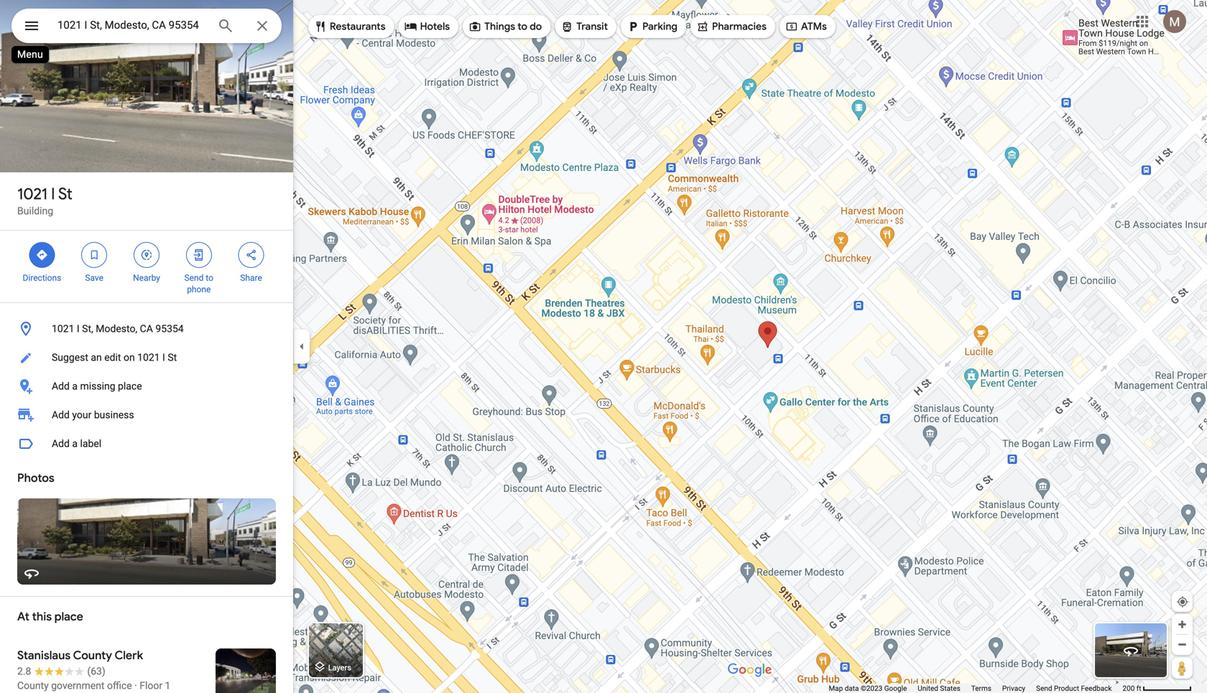 Task type: locate. For each thing, give the bounding box(es) containing it.
i for st,
[[77, 323, 80, 335]]

1 vertical spatial send
[[1037, 685, 1053, 693]]

i for st
[[51, 184, 55, 204]]

parking
[[643, 20, 678, 33]]

 parking
[[627, 19, 678, 34]]

add for add your business
[[52, 409, 70, 421]]

2 a from the top
[[72, 438, 78, 450]]

suggest
[[52, 352, 88, 364]]

200 ft
[[1123, 685, 1142, 693]]

 things to do
[[469, 19, 542, 34]]

to up phone
[[206, 273, 213, 283]]

1 vertical spatial county
[[17, 680, 49, 692]]

i inside suggest an edit on 1021 i st button
[[162, 352, 165, 364]]

business
[[94, 409, 134, 421]]

2 vertical spatial add
[[52, 438, 70, 450]]

2 vertical spatial 1021
[[137, 352, 160, 364]]

a left missing
[[72, 381, 78, 392]]

0 vertical spatial i
[[51, 184, 55, 204]]

(63)
[[87, 666, 106, 678]]

st inside button
[[168, 352, 177, 364]]

0 horizontal spatial 1021
[[17, 184, 47, 204]]

1 vertical spatial a
[[72, 438, 78, 450]]

add down suggest
[[52, 381, 70, 392]]

0 vertical spatial a
[[72, 381, 78, 392]]

st,
[[82, 323, 93, 335]]

feedback
[[1081, 685, 1112, 693]]

footer
[[829, 684, 1123, 694]]

a inside 'add a missing place' button
[[72, 381, 78, 392]]

county down 2.8
[[17, 680, 49, 692]]

an
[[91, 352, 102, 364]]

1021 for st,
[[52, 323, 74, 335]]

None field
[[57, 17, 206, 34]]

collapse side panel image
[[294, 339, 310, 355]]

i left st,
[[77, 323, 80, 335]]

add inside button
[[52, 438, 70, 450]]

county government office · floor 1
[[17, 680, 171, 692]]

0 horizontal spatial send
[[184, 273, 204, 283]]

county
[[73, 649, 112, 663], [17, 680, 49, 692]]

zoom out image
[[1177, 640, 1188, 650]]

to left 'do'
[[518, 20, 528, 33]]

1 horizontal spatial st
[[168, 352, 177, 364]]

·
[[134, 680, 137, 692]]

add left label
[[52, 438, 70, 450]]


[[561, 19, 574, 34]]

to
[[518, 20, 528, 33], [206, 273, 213, 283]]

show street view coverage image
[[1172, 658, 1193, 679]]

suggest an edit on 1021 i st button
[[0, 344, 293, 372]]

map
[[829, 685, 843, 693]]

footer containing map data ©2023 google
[[829, 684, 1123, 694]]

1 horizontal spatial place
[[118, 381, 142, 392]]

1 horizontal spatial to
[[518, 20, 528, 33]]

a inside add a label button
[[72, 438, 78, 450]]

1 horizontal spatial county
[[73, 649, 112, 663]]

0 vertical spatial to
[[518, 20, 528, 33]]

1021 inside the 1021 i st building
[[17, 184, 47, 204]]

send for send to phone
[[184, 273, 204, 283]]

suggest an edit on 1021 i st
[[52, 352, 177, 364]]

 pharmacies
[[696, 19, 767, 34]]

3 add from the top
[[52, 438, 70, 450]]

2 horizontal spatial i
[[162, 352, 165, 364]]

st
[[58, 184, 72, 204], [168, 352, 177, 364]]

2 add from the top
[[52, 409, 70, 421]]

place
[[118, 381, 142, 392], [54, 610, 83, 625]]

0 horizontal spatial i
[[51, 184, 55, 204]]

0 horizontal spatial place
[[54, 610, 83, 625]]

united states button
[[918, 684, 961, 694]]

add a missing place button
[[0, 372, 293, 401]]

1 a from the top
[[72, 381, 78, 392]]

nearby
[[133, 273, 160, 283]]

2 vertical spatial i
[[162, 352, 165, 364]]


[[627, 19, 640, 34]]

0 vertical spatial 1021
[[17, 184, 47, 204]]

0 horizontal spatial to
[[206, 273, 213, 283]]

0 vertical spatial add
[[52, 381, 70, 392]]

building
[[17, 205, 53, 217]]

i up building
[[51, 184, 55, 204]]

i inside the 1021 i st building
[[51, 184, 55, 204]]

google maps element
[[0, 0, 1207, 694]]

1
[[165, 680, 171, 692]]

1 vertical spatial st
[[168, 352, 177, 364]]

0 vertical spatial st
[[58, 184, 72, 204]]

1 horizontal spatial send
[[1037, 685, 1053, 693]]

i inside 1021 i st, modesto, ca 95354 button
[[77, 323, 80, 335]]

 restaurants
[[314, 19, 386, 34]]

1 add from the top
[[52, 381, 70, 392]]

transit
[[577, 20, 608, 33]]

1 vertical spatial i
[[77, 323, 80, 335]]

send
[[184, 273, 204, 283], [1037, 685, 1053, 693]]

1021 left st,
[[52, 323, 74, 335]]

1 vertical spatial 1021
[[52, 323, 74, 335]]

things
[[485, 20, 515, 33]]

google account: madeline spawn  
(madeline.spawn@adept.ai) image
[[1164, 10, 1187, 33]]

send to phone
[[184, 273, 213, 295]]

terms
[[972, 685, 992, 693]]

county up (63)
[[73, 649, 112, 663]]

0 vertical spatial place
[[118, 381, 142, 392]]

1 vertical spatial add
[[52, 409, 70, 421]]

1 vertical spatial to
[[206, 273, 213, 283]]

0 horizontal spatial county
[[17, 680, 49, 692]]

add left the your
[[52, 409, 70, 421]]

united
[[918, 685, 939, 693]]

office
[[107, 680, 132, 692]]

place down on in the bottom of the page
[[118, 381, 142, 392]]

send inside send to phone
[[184, 273, 204, 283]]

1 horizontal spatial i
[[77, 323, 80, 335]]

pharmacies
[[712, 20, 767, 33]]

to inside send to phone
[[206, 273, 213, 283]]

united states
[[918, 685, 961, 693]]


[[245, 247, 258, 263]]

1021 up building
[[17, 184, 47, 204]]

a for missing
[[72, 381, 78, 392]]

0 vertical spatial send
[[184, 273, 204, 283]]

send up phone
[[184, 273, 204, 283]]


[[786, 19, 798, 34]]

0 horizontal spatial st
[[58, 184, 72, 204]]

government
[[51, 680, 105, 692]]

send inside 'button'
[[1037, 685, 1053, 693]]

ft
[[1137, 685, 1142, 693]]

i down 95354 at the left top of page
[[162, 352, 165, 364]]

1 vertical spatial place
[[54, 610, 83, 625]]


[[88, 247, 101, 263]]

add inside button
[[52, 381, 70, 392]]

1021 i st building
[[17, 184, 72, 217]]

edit
[[104, 352, 121, 364]]

place right this
[[54, 610, 83, 625]]

add
[[52, 381, 70, 392], [52, 409, 70, 421], [52, 438, 70, 450]]

1 horizontal spatial 1021
[[52, 323, 74, 335]]

map data ©2023 google
[[829, 685, 907, 693]]

product
[[1054, 685, 1080, 693]]

1021 right on in the bottom of the page
[[137, 352, 160, 364]]

1021
[[17, 184, 47, 204], [52, 323, 74, 335], [137, 352, 160, 364]]

0 vertical spatial county
[[73, 649, 112, 663]]

a
[[72, 381, 78, 392], [72, 438, 78, 450]]

do
[[530, 20, 542, 33]]

2 horizontal spatial 1021
[[137, 352, 160, 364]]

 search field
[[11, 9, 282, 46]]

©2023
[[861, 685, 883, 693]]

terms button
[[972, 684, 992, 694]]

send left product
[[1037, 685, 1053, 693]]

a left label
[[72, 438, 78, 450]]



Task type: describe. For each thing, give the bounding box(es) containing it.
add for add a missing place
[[52, 381, 70, 392]]

missing
[[80, 381, 115, 392]]


[[404, 19, 417, 34]]

footer inside google maps element
[[829, 684, 1123, 694]]

send product feedback button
[[1037, 684, 1112, 694]]


[[36, 247, 48, 263]]

hotels
[[420, 20, 450, 33]]

restaurants
[[330, 20, 386, 33]]

modesto,
[[96, 323, 137, 335]]

show your location image
[[1177, 596, 1190, 609]]

actions for 1021 i st region
[[0, 231, 293, 303]]

zoom in image
[[1177, 620, 1188, 630]]

 transit
[[561, 19, 608, 34]]

send product feedback
[[1037, 685, 1112, 693]]

place inside button
[[118, 381, 142, 392]]

1021 I St, Modesto, CA 95354 field
[[11, 9, 282, 43]]

this
[[32, 610, 52, 625]]

add your business
[[52, 409, 134, 421]]

2.8 stars 63 reviews image
[[17, 665, 106, 679]]


[[314, 19, 327, 34]]

layers
[[328, 664, 351, 673]]

stanislaus county clerk
[[17, 649, 143, 663]]

share
[[240, 273, 262, 283]]

1021 i st, modesto, ca 95354 button
[[0, 315, 293, 344]]

states
[[940, 685, 961, 693]]

ca
[[140, 323, 153, 335]]

a for label
[[72, 438, 78, 450]]


[[696, 19, 709, 34]]

clerk
[[115, 649, 143, 663]]

st inside the 1021 i st building
[[58, 184, 72, 204]]

add a missing place
[[52, 381, 142, 392]]

atms
[[801, 20, 827, 33]]

 atms
[[786, 19, 827, 34]]

save
[[85, 273, 104, 283]]

 hotels
[[404, 19, 450, 34]]

privacy
[[1003, 685, 1026, 693]]


[[192, 247, 205, 263]]

 button
[[11, 9, 52, 46]]

street view image
[[1123, 643, 1140, 660]]

200 ft button
[[1123, 685, 1192, 693]]

privacy button
[[1003, 684, 1026, 694]]

1021 for st
[[17, 184, 47, 204]]

2.8
[[17, 666, 31, 678]]

add for add a label
[[52, 438, 70, 450]]

add your business link
[[0, 401, 293, 430]]

1021 i st main content
[[0, 0, 293, 694]]

directions
[[23, 273, 61, 283]]

photos
[[17, 471, 54, 486]]

1021 i st, modesto, ca 95354
[[52, 323, 184, 335]]

google
[[885, 685, 907, 693]]

phone
[[187, 285, 211, 295]]

200
[[1123, 685, 1135, 693]]

95354
[[156, 323, 184, 335]]

at this place
[[17, 610, 83, 625]]

to inside  things to do
[[518, 20, 528, 33]]


[[469, 19, 482, 34]]

at
[[17, 610, 29, 625]]

add a label button
[[0, 430, 293, 459]]


[[140, 247, 153, 263]]

floor
[[140, 680, 162, 692]]

stanislaus
[[17, 649, 71, 663]]

your
[[72, 409, 92, 421]]


[[23, 15, 40, 36]]

data
[[845, 685, 859, 693]]

add a label
[[52, 438, 101, 450]]

send for send product feedback
[[1037, 685, 1053, 693]]

label
[[80, 438, 101, 450]]

on
[[124, 352, 135, 364]]

none field inside 1021 i st, modesto, ca 95354 field
[[57, 17, 206, 34]]



Task type: vqa. For each thing, say whether or not it's contained in the screenshot.
the bottommost the 340
no



